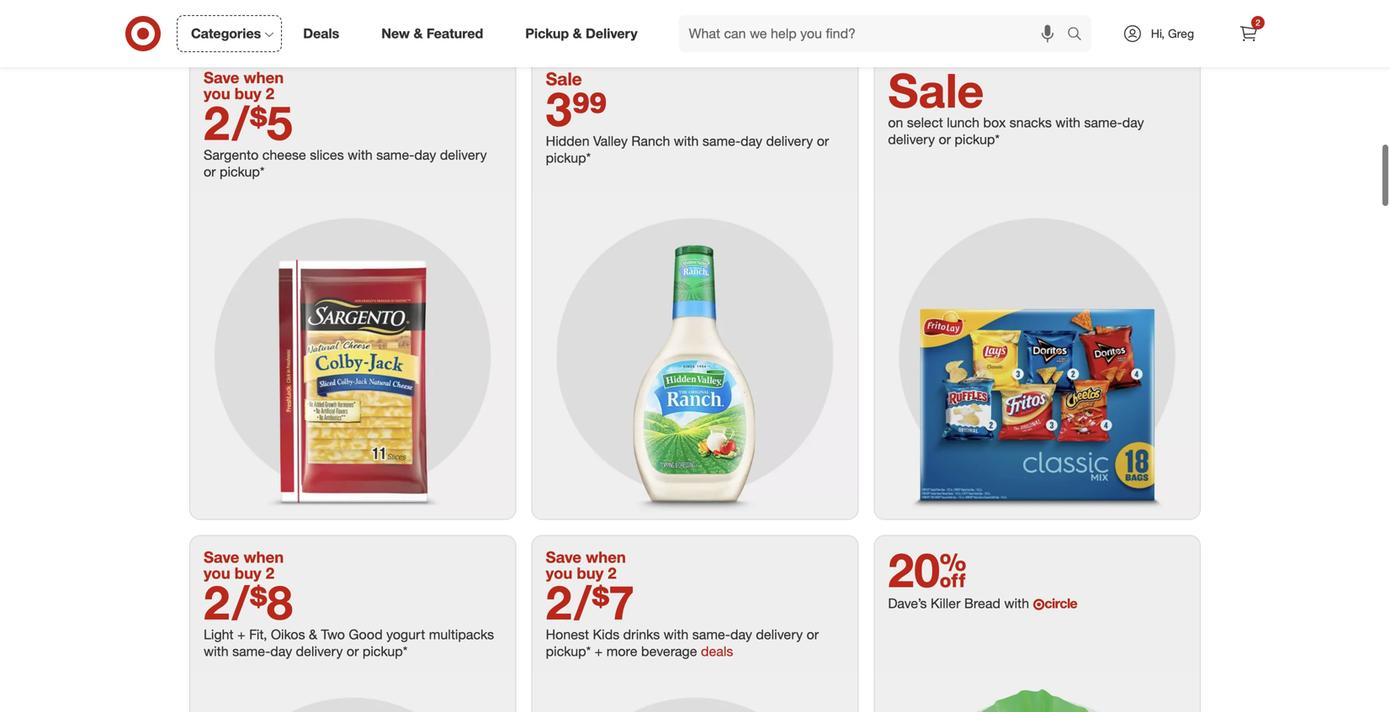 Task type: vqa. For each thing, say whether or not it's contained in the screenshot.
with for Honest Kids drinks with same-day delivery or pickup* + more beverage
yes



Task type: locate. For each thing, give the bounding box(es) containing it.
2 horizontal spatial &
[[573, 25, 582, 42]]

2/ for $8
[[204, 574, 249, 631]]

& inside light + fit, oikos & two good yogurt multipacks with same-day delivery or pickup*
[[309, 627, 317, 643]]

1 vertical spatial +
[[595, 644, 603, 660]]

featured
[[427, 25, 483, 42]]

same- right slices at the top of page
[[376, 147, 414, 163]]

pickup* down sargento
[[220, 164, 265, 180]]

0 horizontal spatial +
[[237, 627, 245, 643]]

2/ left cheese
[[204, 94, 249, 151]]

sale for sale on select lunch box snacks with same-day delivery or pickup*
[[888, 61, 984, 119]]

new & featured link
[[367, 15, 504, 52]]

pickup
[[525, 25, 569, 42]]

2 up fit,
[[266, 564, 274, 583]]

same- right "ranch"
[[703, 133, 741, 149]]

with inside hidden valley ranch with same-day delivery or pickup*
[[674, 133, 699, 149]]

with right "ranch"
[[674, 133, 699, 149]]

select
[[907, 114, 943, 131]]

pickup* inside light + fit, oikos & two good yogurt multipacks with same-day delivery or pickup*
[[363, 644, 408, 660]]

day inside light + fit, oikos & two good yogurt multipacks with same-day delivery or pickup*
[[270, 644, 292, 660]]

when up the $8
[[244, 548, 284, 567]]

same- up 'deals' at the bottom of the page
[[692, 627, 730, 643]]

save when you buy 2
[[204, 68, 284, 103], [204, 548, 284, 583], [546, 548, 626, 583]]

same- down fit,
[[232, 644, 270, 660]]

you left the $8
[[204, 564, 230, 583]]

+
[[237, 627, 245, 643], [595, 644, 603, 660]]

when for $8
[[244, 548, 284, 567]]

day
[[1122, 114, 1144, 131], [741, 133, 762, 149], [414, 147, 436, 163], [730, 627, 752, 643], [270, 644, 292, 660]]

& left two
[[309, 627, 317, 643]]

you
[[204, 84, 230, 103], [204, 564, 230, 583], [546, 564, 573, 583]]

99
[[572, 80, 607, 137]]

$7
[[592, 574, 635, 631]]

2 up 'kids'
[[608, 564, 617, 583]]

2/ left oikos
[[204, 574, 249, 631]]

& for pickup
[[573, 25, 582, 42]]

0 vertical spatial +
[[237, 627, 245, 643]]

or inside hidden valley ranch with same-day delivery or pickup*
[[817, 133, 829, 149]]

pickup* for sargento cheese slices with same-day delivery or pickup*
[[220, 164, 265, 180]]

with for hidden valley ranch with same-day delivery or pickup*
[[674, 133, 699, 149]]

pickup* down honest
[[546, 644, 591, 660]]

20
[[888, 541, 967, 599]]

0 horizontal spatial &
[[309, 627, 317, 643]]

categories link
[[177, 15, 282, 52]]

with inside honest kids drinks with same-day delivery or pickup* + more beverage
[[664, 627, 689, 643]]

same- for hidden valley ranch with same-day delivery or pickup*
[[703, 133, 741, 149]]

pickup* inside honest kids drinks with same-day delivery or pickup* + more beverage
[[546, 644, 591, 660]]

hidden
[[546, 133, 590, 149]]

killer
[[931, 596, 961, 612]]

with up beverage
[[664, 627, 689, 643]]

pickup* inside sale on select lunch box snacks with same-day delivery or pickup*
[[955, 131, 1000, 148]]

+ down 'kids'
[[595, 644, 603, 660]]

pickup* down the 'good'
[[363, 644, 408, 660]]

save
[[204, 68, 239, 87], [204, 548, 239, 567], [546, 548, 582, 567]]

you left $7
[[546, 564, 573, 583]]

with for sargento cheese slices with same-day delivery or pickup*
[[348, 147, 373, 163]]

day for sargento cheese slices with same-day delivery or pickup*
[[414, 147, 436, 163]]

2 up cheese
[[266, 84, 274, 103]]

2
[[1256, 17, 1260, 28], [266, 84, 274, 103], [266, 564, 274, 583], [608, 564, 617, 583]]

when for $7
[[586, 548, 626, 567]]

beverage
[[641, 644, 697, 660]]

dave's killer bread with
[[888, 596, 1033, 612]]

buy
[[235, 84, 261, 103], [235, 564, 261, 583], [577, 564, 604, 583]]

same- inside hidden valley ranch with same-day delivery or pickup*
[[703, 133, 741, 149]]

buy down categories link
[[235, 84, 261, 103]]

with down light
[[204, 644, 229, 660]]

when
[[244, 68, 284, 87], [244, 548, 284, 567], [586, 548, 626, 567]]

& right pickup
[[573, 25, 582, 42]]

when up the $5 at the left top of page
[[244, 68, 284, 87]]

yogurt
[[386, 627, 425, 643]]

cheese
[[262, 147, 306, 163]]

pickup* down hidden
[[546, 150, 591, 166]]

save when you buy 2 up fit,
[[204, 548, 284, 583]]

you for 2/ $5
[[204, 84, 230, 103]]

day inside honest kids drinks with same-day delivery or pickup* + more beverage
[[730, 627, 752, 643]]

save when you buy 2 down categories link
[[204, 68, 284, 103]]

you down the categories
[[204, 84, 230, 103]]

or
[[939, 131, 951, 148], [817, 133, 829, 149], [204, 164, 216, 180], [807, 627, 819, 643], [347, 644, 359, 660]]

or inside honest kids drinks with same-day delivery or pickup* + more beverage
[[807, 627, 819, 643]]

when up $7
[[586, 548, 626, 567]]

honest kids drinks with same-day delivery or pickup* + more beverage
[[546, 627, 819, 660]]

2/ $5
[[204, 94, 293, 151]]

with inside light + fit, oikos & two good yogurt multipacks with same-day delivery or pickup*
[[204, 644, 229, 660]]

with inside sargento cheese slices with same-day delivery or pickup*
[[348, 147, 373, 163]]

save for 2/ $7
[[546, 548, 582, 567]]

1 horizontal spatial &
[[414, 25, 423, 42]]

pickup* inside hidden valley ranch with same-day delivery or pickup*
[[546, 150, 591, 166]]

when for $5
[[244, 68, 284, 87]]

delivery for sargento cheese slices with same-day delivery or pickup*
[[440, 147, 487, 163]]

dave's
[[888, 596, 927, 612]]

ranch
[[632, 133, 670, 149]]

2/ for $7
[[546, 574, 592, 631]]

pickup*
[[955, 131, 1000, 148], [546, 150, 591, 166], [220, 164, 265, 180], [363, 644, 408, 660], [546, 644, 591, 660]]

hidden valley ranch with same-day delivery or pickup*
[[546, 133, 829, 166]]

+ inside light + fit, oikos & two good yogurt multipacks with same-day delivery or pickup*
[[237, 627, 245, 643]]

day inside hidden valley ranch with same-day delivery or pickup*
[[741, 133, 762, 149]]

sale on select lunch box snacks with same-day delivery or pickup*
[[888, 61, 1144, 148]]

delivery
[[888, 131, 935, 148], [766, 133, 813, 149], [440, 147, 487, 163], [756, 627, 803, 643], [296, 644, 343, 660]]

pickup* down lunch
[[955, 131, 1000, 148]]

save when you buy 2 up honest
[[546, 548, 626, 583]]

same- inside honest kids drinks with same-day delivery or pickup* + more beverage
[[692, 627, 730, 643]]

delivery inside light + fit, oikos & two good yogurt multipacks with same-day delivery or pickup*
[[296, 644, 343, 660]]

buy for $5
[[235, 84, 261, 103]]

+ inside honest kids drinks with same-day delivery or pickup* + more beverage
[[595, 644, 603, 660]]

pickup* inside sargento cheese slices with same-day delivery or pickup*
[[220, 164, 265, 180]]

2 for 2/ $8
[[266, 564, 274, 583]]

save down the categories
[[204, 68, 239, 87]]

delivery inside sargento cheese slices with same-day delivery or pickup*
[[440, 147, 487, 163]]

delivery inside honest kids drinks with same-day delivery or pickup* + more beverage
[[756, 627, 803, 643]]

with right slices at the top of page
[[348, 147, 373, 163]]

delivery inside hidden valley ranch with same-day delivery or pickup*
[[766, 133, 813, 149]]

&
[[414, 25, 423, 42], [573, 25, 582, 42], [309, 627, 317, 643]]

day inside sargento cheese slices with same-day delivery or pickup*
[[414, 147, 436, 163]]

What can we help you find? suggestions appear below search field
[[679, 15, 1071, 52]]

sale inside sale on select lunch box snacks with same-day delivery or pickup*
[[888, 61, 984, 119]]

or inside sargento cheese slices with same-day delivery or pickup*
[[204, 164, 216, 180]]

or inside sale on select lunch box snacks with same-day delivery or pickup*
[[939, 131, 951, 148]]

& right new
[[414, 25, 423, 42]]

pickup & delivery
[[525, 25, 638, 42]]

save up 2/ $8
[[204, 548, 239, 567]]

buy up 'kids'
[[577, 564, 604, 583]]

buy up fit,
[[235, 564, 261, 583]]

1 horizontal spatial +
[[595, 644, 603, 660]]

with
[[1056, 114, 1081, 131], [674, 133, 699, 149], [348, 147, 373, 163], [1004, 596, 1029, 612], [664, 627, 689, 643], [204, 644, 229, 660]]

& for new
[[414, 25, 423, 42]]

1 horizontal spatial sale
[[888, 61, 984, 119]]

with right bread
[[1004, 596, 1029, 612]]

sargento
[[204, 147, 259, 163]]

2/
[[204, 94, 249, 151], [204, 574, 249, 631], [546, 574, 592, 631]]

2/ left 'kids'
[[546, 574, 592, 631]]

sale
[[888, 61, 984, 119], [546, 68, 582, 89]]

delivery for honest kids drinks with same-day delivery or pickup* + more beverage
[[756, 627, 803, 643]]

same- inside sargento cheese slices with same-day delivery or pickup*
[[376, 147, 414, 163]]

save up 2/ $7
[[546, 548, 582, 567]]

same-
[[1084, 114, 1122, 131], [703, 133, 741, 149], [376, 147, 414, 163], [692, 627, 730, 643], [232, 644, 270, 660]]

+ left fit,
[[237, 627, 245, 643]]

oikos
[[271, 627, 305, 643]]

delivery inside sale on select lunch box snacks with same-day delivery or pickup*
[[888, 131, 935, 148]]

0 horizontal spatial sale
[[546, 68, 582, 89]]

buy for $7
[[577, 564, 604, 583]]

with inside sale on select lunch box snacks with same-day delivery or pickup*
[[1056, 114, 1081, 131]]

or inside light + fit, oikos & two good yogurt multipacks with same-day delivery or pickup*
[[347, 644, 359, 660]]

with right snacks
[[1056, 114, 1081, 131]]

same- right snacks
[[1084, 114, 1122, 131]]

or for sargento cheese slices with same-day delivery or pickup*
[[204, 164, 216, 180]]



Task type: describe. For each thing, give the bounding box(es) containing it.
or for honest kids drinks with same-day delivery or pickup* + more beverage
[[807, 627, 819, 643]]

pickup* for hidden valley ranch with same-day delivery or pickup*
[[546, 150, 591, 166]]

lunch
[[947, 114, 980, 131]]

same- for honest kids drinks with same-day delivery or pickup* + more beverage
[[692, 627, 730, 643]]

more
[[607, 644, 637, 660]]

good
[[349, 627, 383, 643]]

save for 2/ $5
[[204, 68, 239, 87]]

new & featured
[[381, 25, 483, 42]]

2 right greg
[[1256, 17, 1260, 28]]

search button
[[1059, 15, 1100, 56]]

2 link
[[1230, 15, 1267, 52]]

day for honest kids drinks with same-day delivery or pickup* + more beverage
[[730, 627, 752, 643]]

on
[[888, 114, 903, 131]]

2 for 2/ $5
[[266, 84, 274, 103]]

you for 2/ $7
[[546, 564, 573, 583]]

delivery for hidden valley ranch with same-day delivery or pickup*
[[766, 133, 813, 149]]

kids
[[593, 627, 620, 643]]

save when you buy 2 for $5
[[204, 68, 284, 103]]

pickup* for honest kids drinks with same-day delivery or pickup* + more beverage
[[546, 644, 591, 660]]

or for hidden valley ranch with same-day delivery or pickup*
[[817, 133, 829, 149]]

sale for sale
[[546, 68, 582, 89]]

honest
[[546, 627, 589, 643]]

fit,
[[249, 627, 267, 643]]

multipacks
[[429, 627, 494, 643]]

day for hidden valley ranch with same-day delivery or pickup*
[[741, 133, 762, 149]]

two
[[321, 627, 345, 643]]

light + fit, oikos & two good yogurt multipacks with same-day delivery or pickup*
[[204, 627, 494, 660]]

save when you buy 2 for $7
[[546, 548, 626, 583]]

greg
[[1168, 26, 1194, 41]]

2 for 2/ $7
[[608, 564, 617, 583]]

drinks
[[623, 627, 660, 643]]

you for 2/ $8
[[204, 564, 230, 583]]

categories
[[191, 25, 261, 42]]

snacks
[[1010, 114, 1052, 131]]

hi, greg
[[1151, 26, 1194, 41]]

sargento cheese slices with same-day delivery or pickup*
[[204, 147, 487, 180]]

pickup & delivery link
[[511, 15, 659, 52]]

bread
[[964, 596, 1001, 612]]

hi,
[[1151, 26, 1165, 41]]

2/ $8
[[204, 574, 293, 631]]

$8
[[249, 574, 293, 631]]

buy for $8
[[235, 564, 261, 583]]

3 99
[[546, 80, 607, 137]]

same- inside light + fit, oikos & two good yogurt multipacks with same-day delivery or pickup*
[[232, 644, 270, 660]]

circle
[[1045, 596, 1077, 612]]

slices
[[310, 147, 344, 163]]

3
[[546, 80, 572, 137]]

deals link
[[289, 15, 360, 52]]

2/ $7
[[546, 574, 635, 631]]

search
[[1059, 27, 1100, 43]]

delivery
[[586, 25, 638, 42]]

day inside sale on select lunch box snacks with same-day delivery or pickup*
[[1122, 114, 1144, 131]]

deals
[[701, 644, 733, 660]]

with for honest kids drinks with same-day delivery or pickup* + more beverage
[[664, 627, 689, 643]]

same- for sargento cheese slices with same-day delivery or pickup*
[[376, 147, 414, 163]]

with for dave's killer bread with
[[1004, 596, 1029, 612]]

box
[[983, 114, 1006, 131]]

deals
[[303, 25, 339, 42]]

same- inside sale on select lunch box snacks with same-day delivery or pickup*
[[1084, 114, 1122, 131]]

2/ for $5
[[204, 94, 249, 151]]

new
[[381, 25, 410, 42]]

save when you buy 2 for $8
[[204, 548, 284, 583]]

save for 2/ $8
[[204, 548, 239, 567]]

light
[[204, 627, 234, 643]]

valley
[[593, 133, 628, 149]]

$5
[[249, 94, 293, 151]]



